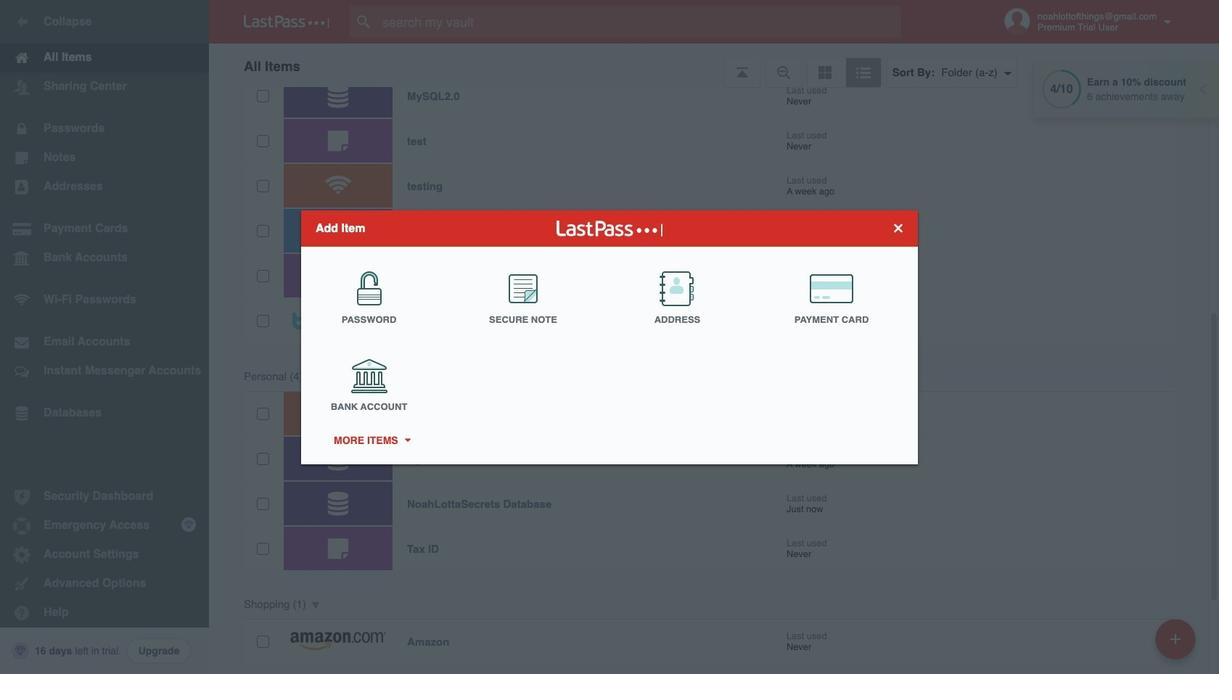 Task type: locate. For each thing, give the bounding box(es) containing it.
dialog
[[301, 210, 918, 464]]

vault options navigation
[[209, 44, 1220, 87]]

lastpass image
[[244, 15, 330, 28]]



Task type: describe. For each thing, give the bounding box(es) containing it.
new item navigation
[[1151, 615, 1205, 674]]

Search search field
[[350, 6, 930, 38]]

search my vault text field
[[350, 6, 930, 38]]

new item image
[[1171, 634, 1181, 644]]

main navigation navigation
[[0, 0, 209, 674]]

caret right image
[[402, 438, 412, 442]]



Task type: vqa. For each thing, say whether or not it's contained in the screenshot.
text field
no



